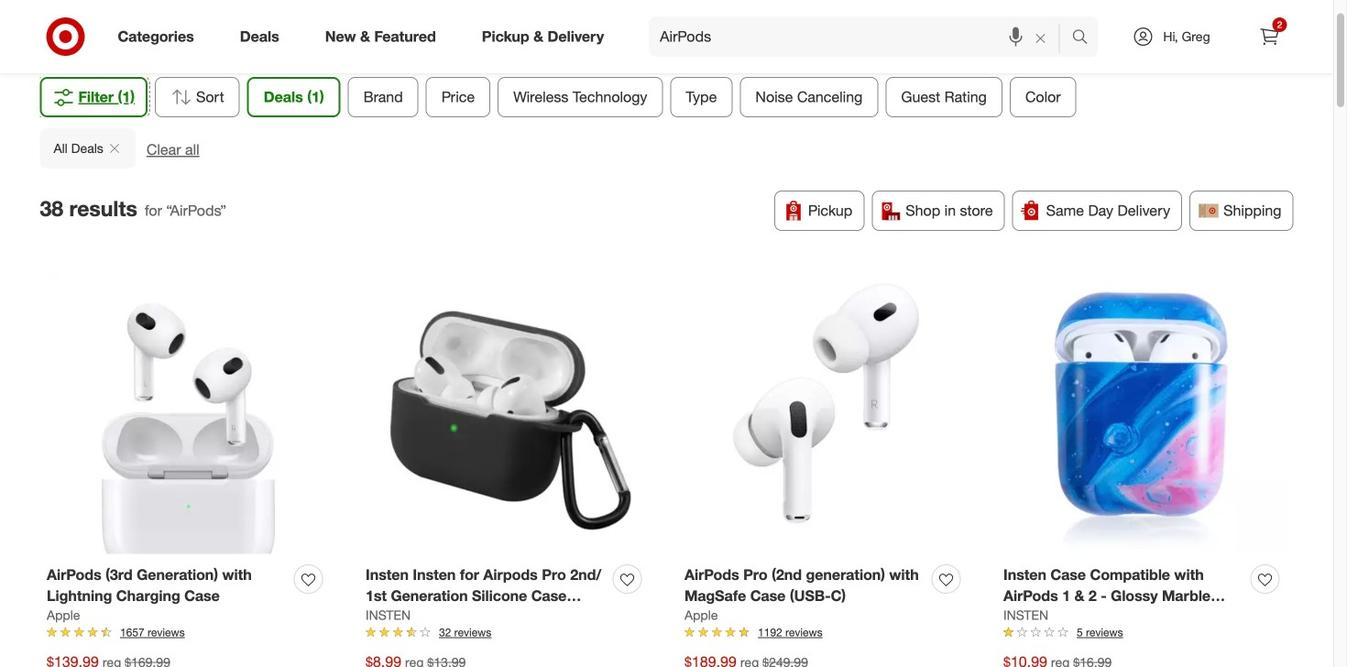 Task type: locate. For each thing, give the bounding box(es) containing it.
insten case compatible with airpods 1 & 2 - glossy marble pattern skin cover, space blue pink image
[[1004, 271, 1287, 554], [1004, 271, 1287, 554]]

airpods (3rd generation) with lightning charging case image
[[47, 271, 330, 554], [47, 271, 330, 554]]

airpods pro (2nd generation) with magsafe case (usb‑c) image
[[685, 271, 968, 554], [685, 271, 968, 554]]

insten insten for airpods pro 2nd/ 1st generation silicone case (2023/2022/2019) support wireless charging with keychain, black image
[[366, 271, 649, 554], [366, 271, 649, 554]]



Task type: vqa. For each thing, say whether or not it's contained in the screenshot.
topmost Target
no



Task type: describe. For each thing, give the bounding box(es) containing it.
What can we help you find? suggestions appear below search field
[[649, 16, 1076, 57]]



